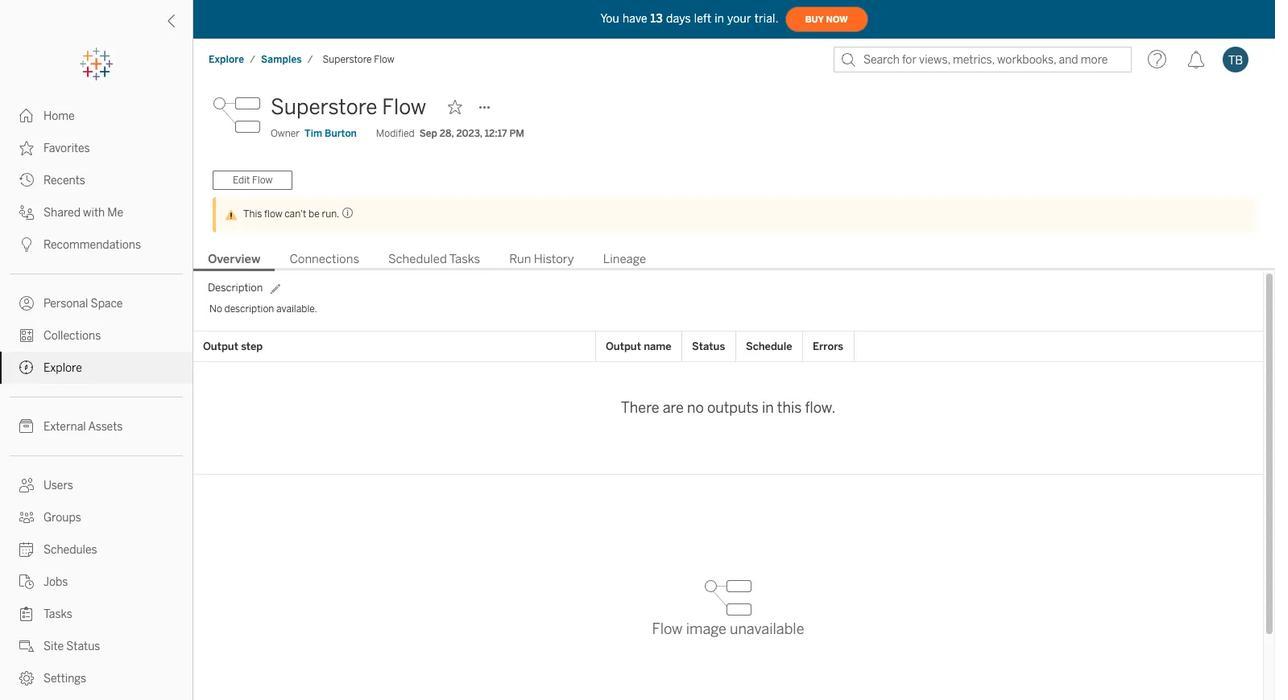 Task type: vqa. For each thing, say whether or not it's contained in the screenshot.
Site Status
yes



Task type: describe. For each thing, give the bounding box(es) containing it.
scheduled tasks
[[388, 252, 480, 267]]

by text only_f5he34f image for shared with me
[[19, 205, 34, 220]]

Search for views, metrics, workbooks, and more text field
[[834, 47, 1132, 73]]

buy
[[805, 14, 824, 25]]

1 vertical spatial explore link
[[0, 352, 193, 384]]

superstore flow element
[[318, 54, 399, 65]]

run.
[[322, 209, 339, 220]]

by text only_f5he34f image for collections
[[19, 329, 34, 343]]

modified
[[376, 128, 415, 139]]

output for output step
[[203, 341, 238, 353]]

errors
[[813, 341, 844, 353]]

unavailable
[[730, 621, 804, 639]]

lineage
[[603, 252, 646, 267]]

by text only_f5he34f image for favorites
[[19, 141, 34, 155]]

personal space
[[44, 297, 123, 311]]

settings link
[[0, 663, 193, 695]]

have
[[623, 12, 647, 25]]

available.
[[276, 304, 317, 315]]

collections link
[[0, 320, 193, 352]]

explore for explore
[[44, 362, 82, 375]]

overview
[[208, 252, 261, 267]]

image
[[686, 621, 727, 639]]

by text only_f5he34f image for explore
[[19, 361, 34, 375]]

favorites link
[[0, 132, 193, 164]]

0 horizontal spatial in
[[715, 12, 724, 25]]

can't
[[285, 209, 306, 220]]

owner tim burton
[[271, 128, 357, 139]]

site
[[44, 640, 64, 654]]

step
[[241, 341, 263, 353]]

0 vertical spatial explore link
[[208, 53, 245, 66]]

by text only_f5he34f image for external assets
[[19, 420, 34, 434]]

settings
[[44, 673, 86, 686]]

pm
[[509, 128, 524, 139]]

recommendations link
[[0, 229, 193, 261]]

12:17
[[485, 128, 507, 139]]

now
[[826, 14, 848, 25]]

tim
[[305, 128, 322, 139]]

28,
[[440, 128, 454, 139]]

edit
[[233, 175, 250, 186]]

collections
[[44, 329, 101, 343]]

flow.
[[805, 400, 836, 417]]

2 / from the left
[[308, 54, 313, 65]]

tasks inside main navigation. press the up and down arrow keys to access links. element
[[44, 608, 72, 622]]

groups link
[[0, 502, 193, 534]]

jobs link
[[0, 566, 193, 599]]

0 vertical spatial superstore
[[323, 54, 372, 65]]

groups
[[44, 512, 81, 525]]

owner
[[271, 128, 300, 139]]

history
[[534, 252, 574, 267]]

buy now button
[[785, 6, 868, 32]]

no
[[209, 304, 222, 315]]

space
[[91, 297, 123, 311]]

recents link
[[0, 164, 193, 197]]

flow inside button
[[252, 175, 273, 186]]

favorites
[[44, 142, 90, 155]]

0 vertical spatial superstore flow
[[323, 54, 395, 65]]

output step
[[203, 341, 263, 353]]

description
[[208, 282, 263, 294]]

by text only_f5he34f image for settings
[[19, 672, 34, 686]]

1 / from the left
[[250, 54, 255, 65]]

schedule
[[746, 341, 792, 353]]

run
[[509, 252, 531, 267]]

external
[[44, 421, 86, 434]]

this
[[243, 209, 262, 220]]

by text only_f5he34f image for schedules
[[19, 543, 34, 557]]

in inside superstore flow main content
[[762, 400, 774, 417]]

by text only_f5he34f image for groups
[[19, 511, 34, 525]]

superstore inside main content
[[271, 94, 377, 120]]

recommendations
[[44, 238, 141, 252]]

external assets link
[[0, 411, 193, 443]]

output name
[[606, 341, 672, 353]]

no description available.
[[209, 304, 317, 315]]

you have 13 days left in your trial.
[[600, 12, 779, 25]]

there are no outputs in this flow.
[[621, 400, 836, 417]]

site status
[[44, 640, 100, 654]]

users link
[[0, 470, 193, 502]]

burton
[[325, 128, 357, 139]]

flow image
[[213, 91, 261, 139]]

with
[[83, 206, 105, 220]]

edit flow button
[[213, 171, 293, 190]]

by text only_f5he34f image for site status
[[19, 640, 34, 654]]

days
[[666, 12, 691, 25]]

by text only_f5he34f image for home
[[19, 109, 34, 123]]

by text only_f5he34f image for personal space
[[19, 296, 34, 311]]

by text only_f5he34f image for jobs
[[19, 575, 34, 590]]

users
[[44, 479, 73, 493]]



Task type: locate. For each thing, give the bounding box(es) containing it.
status inside superstore flow main content
[[692, 341, 725, 353]]

description
[[224, 304, 274, 315]]

shared with me
[[44, 206, 123, 220]]

0 vertical spatial in
[[715, 12, 724, 25]]

this flow can't be run.
[[243, 209, 339, 220]]

by text only_f5he34f image inside recents link
[[19, 173, 34, 188]]

1 vertical spatial in
[[762, 400, 774, 417]]

this
[[777, 400, 802, 417]]

tasks inside the sub-spaces tab list
[[449, 252, 480, 267]]

in right left
[[715, 12, 724, 25]]

in
[[715, 12, 724, 25], [762, 400, 774, 417]]

5 by text only_f5he34f image from the top
[[19, 329, 34, 343]]

flow image unavailable
[[652, 621, 804, 639]]

8 by text only_f5he34f image from the top
[[19, 511, 34, 525]]

shared
[[44, 206, 81, 220]]

personal
[[44, 297, 88, 311]]

/ right samples
[[308, 54, 313, 65]]

personal space link
[[0, 288, 193, 320]]

by text only_f5he34f image inside personal space link
[[19, 296, 34, 311]]

1 vertical spatial explore
[[44, 362, 82, 375]]

recents
[[44, 174, 85, 188]]

0 horizontal spatial /
[[250, 54, 255, 65]]

by text only_f5he34f image for users
[[19, 479, 34, 493]]

3 by text only_f5he34f image from the top
[[19, 361, 34, 375]]

jobs
[[44, 576, 68, 590]]

no
[[687, 400, 704, 417]]

home
[[44, 110, 75, 123]]

2 output from the left
[[606, 341, 641, 353]]

assets
[[88, 421, 123, 434]]

by text only_f5he34f image inside groups link
[[19, 511, 34, 525]]

site status link
[[0, 631, 193, 663]]

explore link
[[208, 53, 245, 66], [0, 352, 193, 384]]

sep
[[419, 128, 437, 139]]

by text only_f5he34f image inside users link
[[19, 479, 34, 493]]

by text only_f5he34f image inside home link
[[19, 109, 34, 123]]

4 by text only_f5he34f image from the top
[[19, 296, 34, 311]]

2 by text only_f5he34f image from the top
[[19, 205, 34, 220]]

by text only_f5he34f image
[[19, 173, 34, 188], [19, 205, 34, 220], [19, 361, 34, 375], [19, 543, 34, 557], [19, 640, 34, 654]]

/ left samples link
[[250, 54, 255, 65]]

1 vertical spatial status
[[66, 640, 100, 654]]

modified sep 28, 2023, 12:17 pm
[[376, 128, 524, 139]]

by text only_f5he34f image
[[19, 109, 34, 123], [19, 141, 34, 155], [19, 238, 34, 252], [19, 296, 34, 311], [19, 329, 34, 343], [19, 420, 34, 434], [19, 479, 34, 493], [19, 511, 34, 525], [19, 575, 34, 590], [19, 607, 34, 622], [19, 672, 34, 686]]

superstore flow inside main content
[[271, 94, 426, 120]]

explore inside main navigation. press the up and down arrow keys to access links. element
[[44, 362, 82, 375]]

by text only_f5he34f image for recents
[[19, 173, 34, 188]]

superstore up tim burton link
[[271, 94, 377, 120]]

explore link left samples link
[[208, 53, 245, 66]]

run history
[[509, 252, 574, 267]]

sub-spaces tab list
[[193, 250, 1275, 271]]

explore link down collections
[[0, 352, 193, 384]]

tasks down jobs
[[44, 608, 72, 622]]

by text only_f5he34f image inside the recommendations link
[[19, 238, 34, 252]]

connections
[[290, 252, 359, 267]]

samples
[[261, 54, 302, 65]]

9 by text only_f5he34f image from the top
[[19, 575, 34, 590]]

flow run requirements:
the flow must have at least one output step. image
[[339, 207, 354, 219]]

0 horizontal spatial output
[[203, 341, 238, 353]]

4 by text only_f5he34f image from the top
[[19, 543, 34, 557]]

main navigation. press the up and down arrow keys to access links. element
[[0, 100, 193, 695]]

by text only_f5he34f image inside settings link
[[19, 672, 34, 686]]

1 by text only_f5he34f image from the top
[[19, 173, 34, 188]]

name
[[644, 341, 672, 353]]

me
[[107, 206, 123, 220]]

schedules link
[[0, 534, 193, 566]]

by text only_f5he34f image for recommendations
[[19, 238, 34, 252]]

by text only_f5he34f image inside jobs link
[[19, 575, 34, 590]]

schedules
[[44, 544, 97, 557]]

by text only_f5he34f image inside schedules link
[[19, 543, 34, 557]]

outputs
[[707, 400, 759, 417]]

by text only_f5he34f image inside collections link
[[19, 329, 34, 343]]

13
[[651, 12, 663, 25]]

0 horizontal spatial status
[[66, 640, 100, 654]]

2023,
[[456, 128, 482, 139]]

0 vertical spatial tasks
[[449, 252, 480, 267]]

1 horizontal spatial explore
[[209, 54, 244, 65]]

explore / samples /
[[209, 54, 313, 65]]

0 horizontal spatial explore link
[[0, 352, 193, 384]]

output for output name
[[606, 341, 641, 353]]

by text only_f5he34f image inside site status link
[[19, 640, 34, 654]]

output
[[203, 341, 238, 353], [606, 341, 641, 353]]

tim burton link
[[305, 126, 357, 141]]

by text only_f5he34f image inside the shared with me "link"
[[19, 205, 34, 220]]

1 horizontal spatial /
[[308, 54, 313, 65]]

navigation panel element
[[0, 48, 193, 695]]

/
[[250, 54, 255, 65], [308, 54, 313, 65]]

output left name at the right of page
[[606, 341, 641, 353]]

1 horizontal spatial in
[[762, 400, 774, 417]]

1 horizontal spatial tasks
[[449, 252, 480, 267]]

1 by text only_f5he34f image from the top
[[19, 109, 34, 123]]

superstore
[[323, 54, 372, 65], [271, 94, 377, 120]]

you
[[600, 12, 619, 25]]

1 vertical spatial superstore
[[271, 94, 377, 120]]

tasks
[[449, 252, 480, 267], [44, 608, 72, 622]]

explore
[[209, 54, 244, 65], [44, 362, 82, 375]]

external assets
[[44, 421, 123, 434]]

superstore right samples
[[323, 54, 372, 65]]

3 by text only_f5he34f image from the top
[[19, 238, 34, 252]]

1 vertical spatial superstore flow
[[271, 94, 426, 120]]

by text only_f5he34f image inside external assets link
[[19, 420, 34, 434]]

status
[[692, 341, 725, 353], [66, 640, 100, 654]]

1 horizontal spatial explore link
[[208, 53, 245, 66]]

home link
[[0, 100, 193, 132]]

be
[[309, 209, 320, 220]]

tasks link
[[0, 599, 193, 631]]

1 output from the left
[[203, 341, 238, 353]]

buy now
[[805, 14, 848, 25]]

output left step
[[203, 341, 238, 353]]

edit flow
[[233, 175, 273, 186]]

11 by text only_f5he34f image from the top
[[19, 672, 34, 686]]

by text only_f5he34f image inside favorites "link"
[[19, 141, 34, 155]]

superstore flow
[[323, 54, 395, 65], [271, 94, 426, 120]]

status right "site"
[[66, 640, 100, 654]]

by text only_f5he34f image for tasks
[[19, 607, 34, 622]]

left
[[694, 12, 711, 25]]

by text only_f5he34f image inside tasks link
[[19, 607, 34, 622]]

are
[[663, 400, 684, 417]]

status right name at the right of page
[[692, 341, 725, 353]]

explore for explore / samples /
[[209, 54, 244, 65]]

explore left samples link
[[209, 54, 244, 65]]

1 horizontal spatial output
[[606, 341, 641, 353]]

shared with me link
[[0, 197, 193, 229]]

tasks right the scheduled
[[449, 252, 480, 267]]

scheduled
[[388, 252, 447, 267]]

superstore flow main content
[[193, 81, 1275, 701]]

there
[[621, 400, 659, 417]]

explore down collections
[[44, 362, 82, 375]]

0 vertical spatial status
[[692, 341, 725, 353]]

1 horizontal spatial status
[[692, 341, 725, 353]]

5 by text only_f5he34f image from the top
[[19, 640, 34, 654]]

1 vertical spatial tasks
[[44, 608, 72, 622]]

0 vertical spatial explore
[[209, 54, 244, 65]]

2 by text only_f5he34f image from the top
[[19, 141, 34, 155]]

7 by text only_f5he34f image from the top
[[19, 479, 34, 493]]

samples link
[[260, 53, 303, 66]]

status inside main navigation. press the up and down arrow keys to access links. element
[[66, 640, 100, 654]]

0 horizontal spatial tasks
[[44, 608, 72, 622]]

in left this
[[762, 400, 774, 417]]

10 by text only_f5he34f image from the top
[[19, 607, 34, 622]]

your
[[728, 12, 751, 25]]

0 horizontal spatial explore
[[44, 362, 82, 375]]

trial.
[[755, 12, 779, 25]]

6 by text only_f5he34f image from the top
[[19, 420, 34, 434]]



